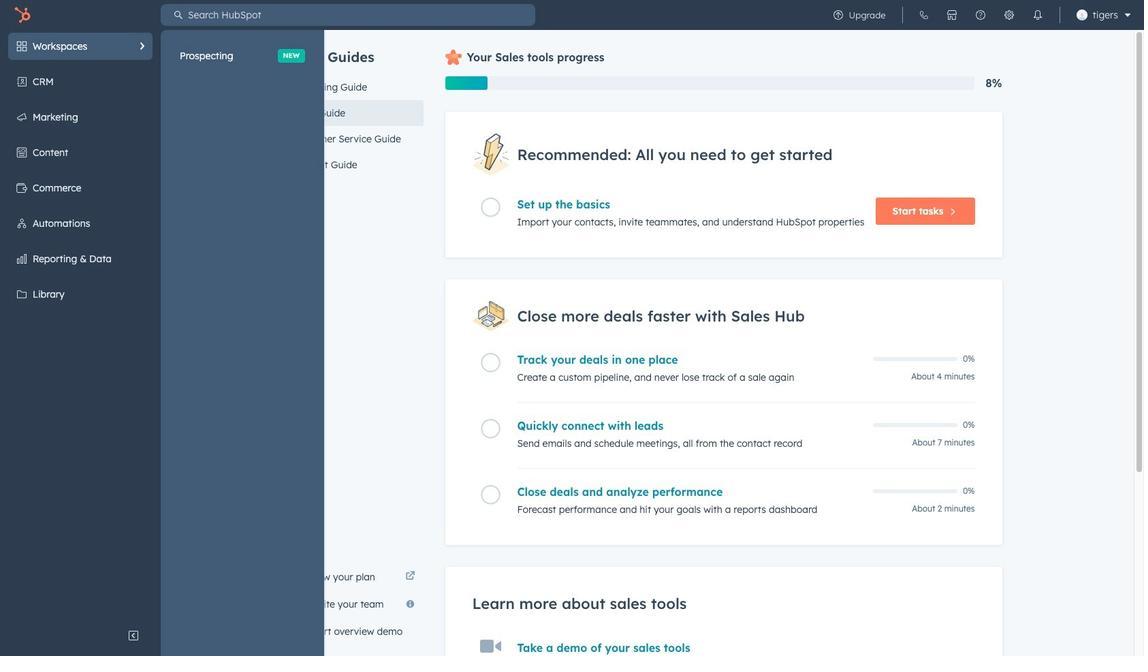 Task type: describe. For each thing, give the bounding box(es) containing it.
link opens in a new window image
[[406, 572, 415, 582]]

1 horizontal spatial menu
[[824, 0, 1137, 30]]

link opens in a new window image
[[406, 569, 415, 585]]

0 horizontal spatial menu
[[0, 30, 324, 656]]

Search HubSpot search field
[[183, 4, 536, 26]]



Task type: vqa. For each thing, say whether or not it's contained in the screenshot.
"history" at bottom
no



Task type: locate. For each thing, give the bounding box(es) containing it.
help image
[[976, 10, 987, 20]]

settings image
[[1004, 10, 1015, 20]]

marketplaces image
[[947, 10, 958, 20]]

notifications image
[[1033, 10, 1044, 20]]

user guides element
[[285, 30, 424, 178]]

howard n/a image
[[1077, 10, 1088, 20]]

menu
[[824, 0, 1137, 30], [0, 30, 324, 656]]

progress bar
[[445, 76, 488, 90]]



